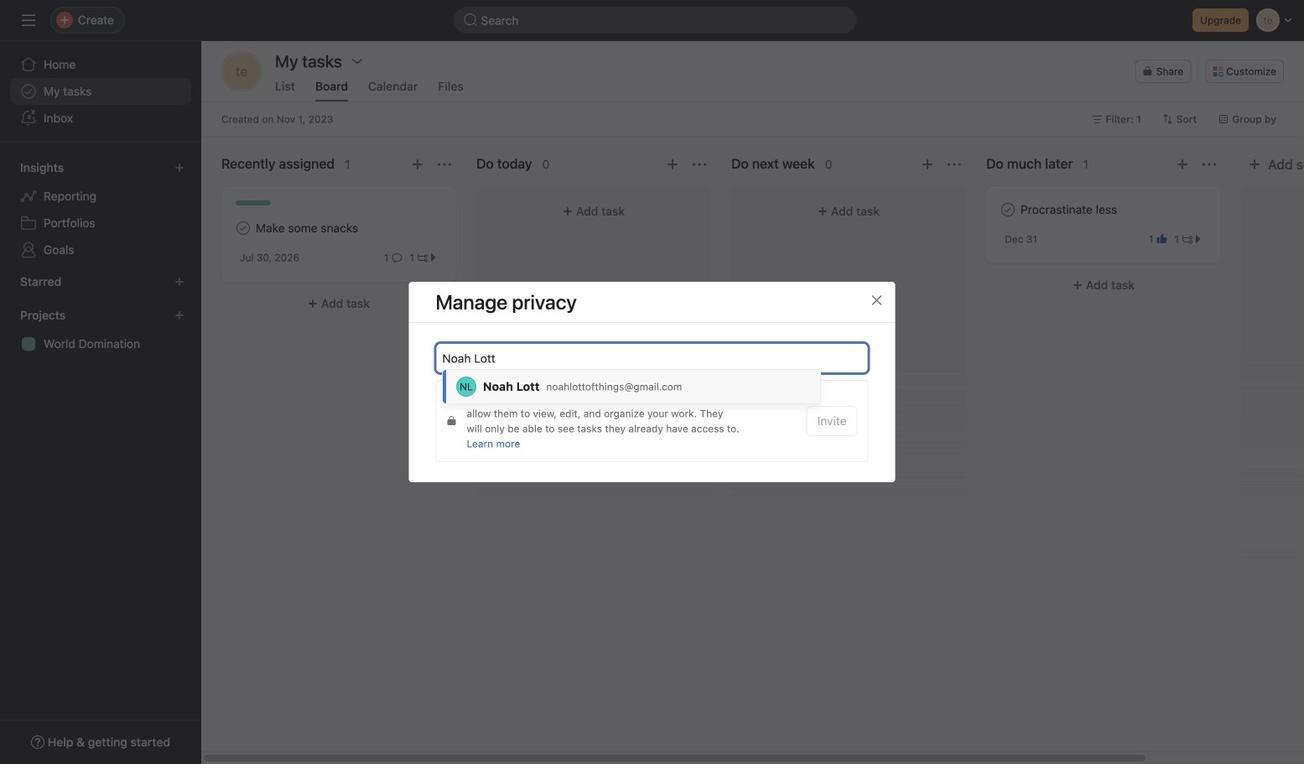 Task type: vqa. For each thing, say whether or not it's contained in the screenshot.
third Mark complete option from the bottom of the page
no



Task type: locate. For each thing, give the bounding box(es) containing it.
add task image
[[411, 158, 424, 171], [921, 158, 935, 171]]

mark complete image
[[998, 200, 1018, 220], [233, 218, 253, 238]]

1 horizontal spatial add task image
[[1176, 158, 1190, 171]]

te image
[[236, 51, 248, 91]]

close image
[[870, 294, 884, 307]]

1 horizontal spatial add task image
[[921, 158, 935, 171]]

0 horizontal spatial mark complete checkbox
[[233, 218, 253, 238]]

hide sidebar image
[[22, 13, 35, 27]]

0 horizontal spatial add task image
[[411, 158, 424, 171]]

Add teammates by adding their name or email... text field
[[443, 348, 859, 368]]

projects element
[[0, 300, 201, 361]]

2 add task image from the left
[[1176, 158, 1190, 171]]

insights element
[[0, 153, 201, 267]]

1 horizontal spatial mark complete checkbox
[[998, 200, 1018, 220]]

0 horizontal spatial add task image
[[666, 158, 680, 171]]

2 add task image from the left
[[921, 158, 935, 171]]

prominent image
[[464, 13, 478, 27]]

1 horizontal spatial mark complete image
[[998, 200, 1018, 220]]

add task image
[[666, 158, 680, 171], [1176, 158, 1190, 171]]

Mark complete checkbox
[[998, 200, 1018, 220], [233, 218, 253, 238]]

1 add task image from the left
[[666, 158, 680, 171]]

1 comment image
[[392, 253, 402, 263]]



Task type: describe. For each thing, give the bounding box(es) containing it.
0 horizontal spatial mark complete image
[[233, 218, 253, 238]]

1 like. you liked this task image
[[1157, 234, 1167, 244]]

global element
[[0, 41, 201, 142]]

1 add task image from the left
[[411, 158, 424, 171]]



